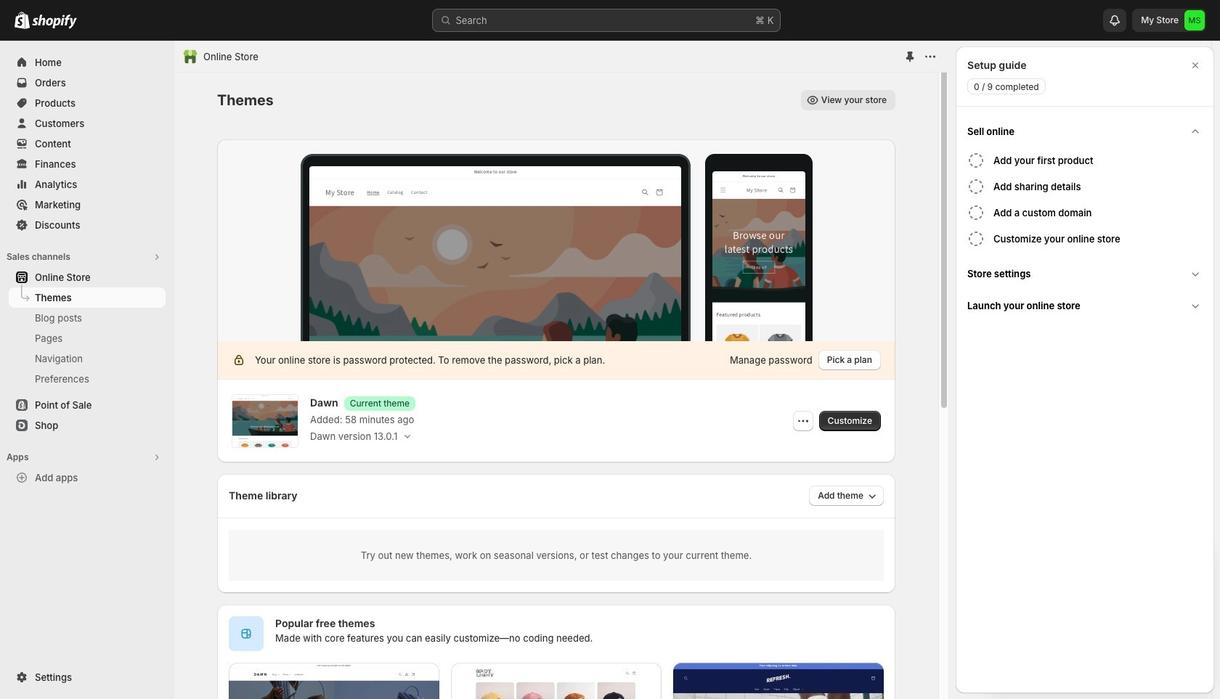 Task type: locate. For each thing, give the bounding box(es) containing it.
my store image
[[1185, 10, 1205, 31]]

mark add your first product as done image
[[968, 152, 985, 169]]

online store image
[[183, 49, 198, 64]]

mark add a custom domain as done image
[[968, 204, 985, 222]]

dialog
[[956, 46, 1215, 694]]

mark customize your online store as done image
[[968, 230, 985, 248]]



Task type: vqa. For each thing, say whether or not it's contained in the screenshot.
the Mark Add a custom domain as done image
yes



Task type: describe. For each thing, give the bounding box(es) containing it.
shopify image
[[15, 12, 30, 29]]

mark add sharing details as done image
[[968, 178, 985, 195]]

shopify image
[[32, 15, 77, 29]]



